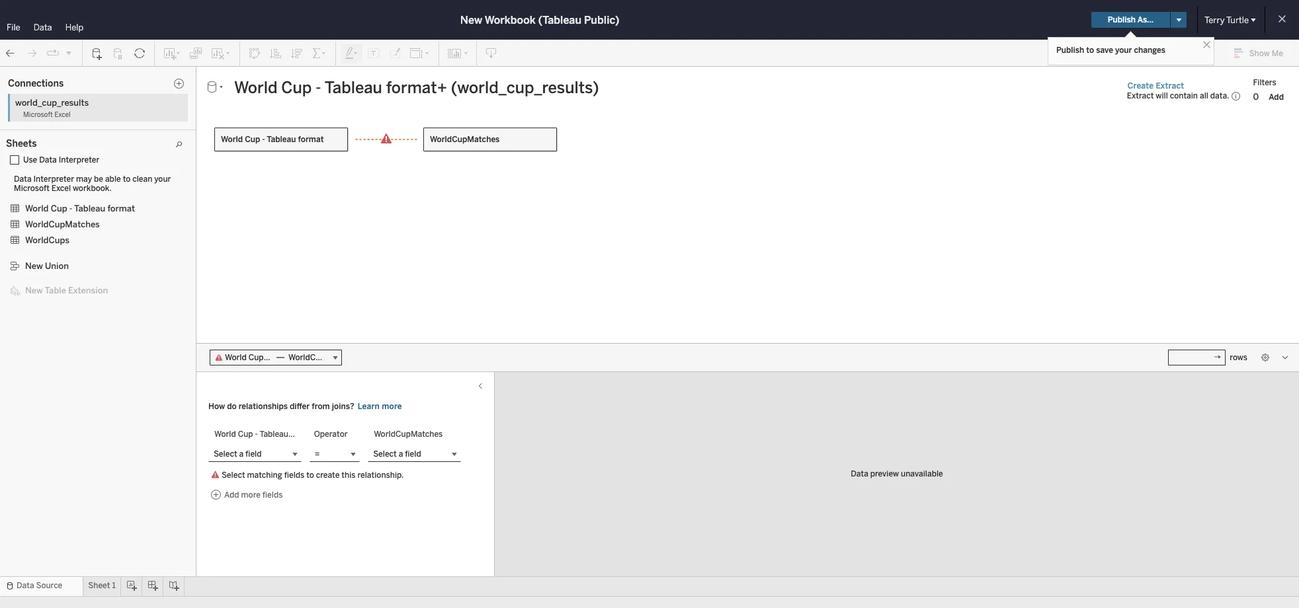 Task type: vqa. For each thing, say whether or not it's contained in the screenshot.
Karen Hinson's 'Resume'
no



Task type: describe. For each thing, give the bounding box(es) containing it.
joins?
[[332, 402, 354, 411]]

1 horizontal spatial sheet 1
[[263, 118, 310, 137]]

workbook
[[485, 14, 536, 26]]

new union
[[25, 261, 69, 271]]

select
[[222, 471, 245, 480]]

excel inside data interpreter may be able to clean your microsoft excel workbook.
[[51, 184, 71, 193]]

relationship.
[[357, 471, 404, 480]]

line for average line
[[60, 128, 75, 137]]

2 vertical spatial tableau
[[260, 430, 288, 439]]

all
[[1200, 91, 1209, 101]]

new workbook (tableau public)
[[460, 14, 619, 26]]

refresh data source image
[[133, 47, 146, 60]]

new for new workbook (tableau public)
[[460, 14, 482, 26]]

learn more link
[[357, 401, 403, 412]]

interpreter inside data interpreter may be able to clean your microsoft excel workbook.
[[33, 175, 74, 184]]

format
[[1113, 72, 1140, 81]]

2 vertical spatial world
[[214, 430, 236, 439]]

1 vertical spatial cup
[[51, 204, 67, 214]]

1 vertical spatial sheet
[[88, 581, 110, 591]]

rows
[[274, 93, 294, 103]]

turtle
[[1226, 15, 1249, 25]]

median for median with 95% ci
[[28, 224, 55, 233]]

reference for reference band
[[28, 293, 65, 302]]

model
[[12, 193, 37, 203]]

with for median with 95% ci
[[57, 224, 73, 233]]

replay animation image
[[46, 47, 60, 60]]

format workbook image
[[388, 47, 402, 60]]

sort descending image
[[290, 47, 304, 60]]

may
[[76, 175, 92, 184]]

preview
[[870, 470, 899, 479]]

be
[[94, 175, 103, 184]]

trend line
[[28, 237, 66, 246]]

constant
[[28, 114, 62, 124]]

create
[[316, 471, 340, 480]]

worldcups
[[25, 235, 69, 245]]

collapse image
[[121, 72, 129, 80]]

custom
[[12, 263, 44, 273]]

ci for median with 95% ci
[[95, 224, 103, 233]]

(tableau
[[538, 14, 581, 26]]

learn
[[358, 402, 380, 411]]

average for average with 95% ci
[[28, 210, 58, 220]]

median with quartiles
[[28, 141, 109, 150]]

1 vertical spatial 1
[[112, 581, 116, 591]]

world_cup_results
[[15, 98, 89, 108]]

with for median with quartiles
[[57, 141, 73, 150]]

clear sheet image
[[210, 47, 232, 60]]

marks
[[152, 140, 175, 149]]

show/hide cards image
[[447, 47, 468, 60]]

undo image
[[4, 47, 17, 60]]

quartiles
[[75, 141, 109, 150]]

data interpreter may be able to clean your microsoft excel workbook.
[[14, 175, 171, 193]]

average for average line
[[28, 128, 58, 137]]

data inside data interpreter may be able to clean your microsoft excel workbook.
[[14, 175, 31, 184]]

average with 95% ci
[[28, 210, 105, 220]]

totals
[[28, 167, 50, 177]]

data left the source
[[17, 581, 34, 591]]

size
[[188, 194, 202, 203]]

redo image
[[25, 47, 38, 60]]

create
[[1128, 81, 1154, 90]]

data source
[[17, 581, 62, 591]]

pages
[[152, 71, 174, 80]]

microsoft inside data interpreter may be able to clean your microsoft excel workbook.
[[14, 184, 50, 193]]

highlight image
[[344, 47, 359, 60]]

tooltip
[[184, 232, 207, 240]]

0
[[1253, 92, 1259, 102]]

publish for publish as...
[[1108, 15, 1136, 24]]

trend
[[28, 237, 49, 246]]

use
[[23, 155, 37, 165]]

source
[[36, 581, 62, 591]]

able
[[105, 175, 121, 184]]

0 vertical spatial worldcupmatches
[[430, 135, 500, 144]]

show me
[[1249, 49, 1283, 58]]

changes
[[1134, 46, 1166, 55]]

new data source image
[[91, 47, 104, 60]]

data up replay animation image
[[34, 22, 52, 32]]

extract inside create extract link
[[1156, 81, 1184, 90]]

add button
[[1263, 90, 1290, 104]]

table
[[45, 286, 66, 296]]

connections
[[8, 78, 64, 89]]

1 vertical spatial sheet 1
[[88, 581, 116, 591]]

as...
[[1138, 15, 1154, 24]]

new for new union
[[25, 261, 43, 271]]

data preview unavailable
[[851, 470, 943, 479]]

save
[[1096, 46, 1113, 55]]

reference line
[[28, 280, 83, 289]]

world cup - tableau format operator
[[214, 430, 348, 439]]

plot
[[44, 154, 59, 163]]

2 vertical spatial format
[[290, 430, 316, 439]]

average line
[[28, 128, 75, 137]]

clean
[[132, 175, 152, 184]]

fields
[[284, 471, 304, 480]]

help
[[65, 22, 83, 32]]

2 vertical spatial to
[[306, 471, 314, 480]]

to inside data interpreter may be able to clean your microsoft excel workbook.
[[123, 175, 131, 184]]

operator
[[314, 430, 348, 439]]

box plot
[[28, 154, 59, 163]]

reference for reference line
[[28, 280, 65, 289]]

sheets
[[6, 138, 37, 149]]

select matching fields to create this relationship.
[[222, 471, 404, 480]]

2 horizontal spatial -
[[262, 135, 265, 144]]

union
[[45, 261, 69, 271]]

workbook.
[[73, 184, 112, 193]]

use data interpreter
[[23, 155, 99, 165]]

your inside data interpreter may be able to clean your microsoft excel workbook.
[[154, 175, 171, 184]]

box
[[28, 154, 42, 163]]



Task type: locate. For each thing, give the bounding box(es) containing it.
2 vertical spatial -
[[255, 430, 258, 439]]

with up median with 95% ci
[[60, 210, 76, 220]]

excel inside world_cup_results microsoft excel
[[54, 111, 71, 119]]

sheet 1 right the source
[[88, 581, 116, 591]]

close image
[[1201, 38, 1213, 51]]

excel down world_cup_results
[[54, 111, 71, 119]]

me
[[1272, 49, 1283, 58]]

your right the save in the right of the page
[[1115, 46, 1132, 55]]

how do relationships differ from joins? learn more
[[208, 402, 402, 411]]

average
[[28, 128, 58, 137], [28, 210, 58, 220]]

differ
[[290, 402, 310, 411]]

ci down workbook.
[[97, 210, 105, 220]]

show
[[1249, 49, 1270, 58]]

interpreter down 'use data interpreter'
[[33, 175, 74, 184]]

0 horizontal spatial world cup - tableau format
[[25, 204, 135, 214]]

1 vertical spatial interpreter
[[33, 175, 74, 184]]

1 horizontal spatial publish
[[1108, 15, 1136, 24]]

your right clean
[[154, 175, 171, 184]]

ci
[[97, 210, 105, 220], [95, 224, 103, 233]]

1 vertical spatial microsoft
[[14, 184, 50, 193]]

0 horizontal spatial 1
[[112, 581, 116, 591]]

1 vertical spatial ci
[[95, 224, 103, 233]]

new left the "table"
[[25, 286, 43, 296]]

terry turtle
[[1205, 15, 1249, 25]]

1 vertical spatial format
[[107, 204, 135, 214]]

new for new table extension
[[25, 286, 43, 296]]

publish as... button
[[1091, 12, 1170, 28]]

1 horizontal spatial to
[[306, 471, 314, 480]]

tableau down workbook.
[[74, 204, 105, 214]]

2 vertical spatial worldcupmatches
[[374, 430, 443, 439]]

None text field
[[229, 77, 1115, 98]]

1 horizontal spatial world cup - tableau format
[[221, 135, 324, 144]]

do
[[227, 402, 237, 411]]

contain
[[1170, 91, 1198, 101]]

constant line
[[28, 114, 80, 124]]

0 vertical spatial excel
[[54, 111, 71, 119]]

tableau
[[267, 135, 296, 144], [74, 204, 105, 214], [260, 430, 288, 439]]

interpreter down median with quartiles
[[59, 155, 99, 165]]

2 reference from the top
[[28, 293, 65, 302]]

1 vertical spatial extract
[[1127, 91, 1154, 101]]

caption
[[1113, 98, 1148, 109]]

1 vertical spatial with
[[60, 210, 76, 220]]

1 vertical spatial average
[[28, 210, 58, 220]]

with up 'use data interpreter'
[[57, 141, 73, 150]]

terry
[[1205, 15, 1225, 25]]

1 horizontal spatial extract
[[1156, 81, 1184, 90]]

1 vertical spatial worldcupmatches
[[25, 220, 100, 230]]

None text field
[[1168, 350, 1226, 365]]

1 vertical spatial your
[[154, 175, 171, 184]]

2 average from the top
[[28, 210, 58, 220]]

0 vertical spatial reference
[[28, 280, 65, 289]]

cup
[[245, 135, 260, 144], [51, 204, 67, 214], [238, 430, 253, 439]]

1 horizontal spatial 1
[[302, 118, 310, 137]]

0 vertical spatial tableau
[[267, 135, 296, 144]]

0 vertical spatial average
[[28, 128, 58, 137]]

1 vertical spatial median
[[28, 224, 55, 233]]

extract down create
[[1127, 91, 1154, 101]]

publish for publish to save your changes
[[1056, 46, 1084, 55]]

0 horizontal spatial publish
[[1056, 46, 1084, 55]]

microsoft up model
[[14, 184, 50, 193]]

1 horizontal spatial -
[[255, 430, 258, 439]]

show me button
[[1228, 43, 1295, 64]]

totals image
[[312, 47, 327, 60]]

95% for median with 95% ci
[[75, 224, 93, 233]]

world cup - tableau format down workbook.
[[25, 204, 135, 214]]

0 vertical spatial interpreter
[[59, 155, 99, 165]]

public)
[[584, 14, 619, 26]]

line for trend line
[[51, 237, 66, 246]]

add
[[1269, 92, 1284, 102]]

fit image
[[409, 47, 431, 60]]

0 vertical spatial cup
[[245, 135, 260, 144]]

tableau down relationships at the bottom of the page
[[260, 430, 288, 439]]

create extract
[[1128, 81, 1184, 90]]

with for average with 95% ci
[[60, 210, 76, 220]]

microsoft inside world_cup_results microsoft excel
[[23, 111, 53, 119]]

file
[[7, 22, 20, 32]]

data up model
[[14, 175, 31, 184]]

data.
[[1210, 91, 1229, 101]]

from
[[312, 402, 330, 411]]

0 vertical spatial sheet 1
[[263, 118, 310, 137]]

ci for average with 95% ci
[[97, 210, 105, 220]]

reference band
[[28, 293, 87, 302]]

data
[[34, 22, 52, 32], [8, 71, 27, 81], [39, 155, 57, 165], [14, 175, 31, 184], [851, 470, 868, 479], [17, 581, 34, 591]]

world cup - tableau format
[[221, 135, 324, 144], [25, 204, 135, 214]]

0 vertical spatial world cup - tableau format
[[221, 135, 324, 144]]

0 vertical spatial 1
[[302, 118, 310, 137]]

2 vertical spatial cup
[[238, 430, 253, 439]]

0 horizontal spatial -
[[69, 204, 72, 214]]

0 vertical spatial sheet
[[263, 118, 299, 137]]

95% down average with 95% ci at the left of page
[[75, 224, 93, 233]]

reference
[[28, 280, 65, 289], [28, 293, 65, 302]]

1 vertical spatial publish
[[1056, 46, 1084, 55]]

world_cup_results microsoft excel
[[15, 98, 89, 119]]

1 vertical spatial tableau
[[74, 204, 105, 214]]

swap rows and columns image
[[248, 47, 261, 60]]

microsoft
[[23, 111, 53, 119], [14, 184, 50, 193]]

worldcupmatches
[[430, 135, 500, 144], [25, 220, 100, 230], [374, 430, 443, 439]]

to right able
[[123, 175, 131, 184]]

1 vertical spatial world cup - tableau format
[[25, 204, 135, 214]]

new up show/hide cards image
[[460, 14, 482, 26]]

tableau down rows
[[267, 135, 296, 144]]

1 vertical spatial -
[[69, 204, 72, 214]]

publish as...
[[1108, 15, 1154, 24]]

extract
[[1156, 81, 1184, 90], [1127, 91, 1154, 101]]

interpreter
[[59, 155, 99, 165], [33, 175, 74, 184]]

0 vertical spatial publish
[[1108, 15, 1136, 24]]

new table extension
[[25, 286, 108, 296]]

2 horizontal spatial to
[[1086, 46, 1094, 55]]

1 right the source
[[112, 581, 116, 591]]

line for reference line
[[67, 280, 83, 289]]

1 vertical spatial to
[[123, 175, 131, 184]]

new worksheet image
[[163, 47, 181, 60]]

reference down reference line at the left
[[28, 293, 65, 302]]

reference up reference band
[[28, 280, 65, 289]]

median for median with quartiles
[[28, 141, 55, 150]]

publish to save your changes
[[1056, 46, 1166, 55]]

world cup - tableau format down rows
[[221, 135, 324, 144]]

95% up median with 95% ci
[[77, 210, 95, 220]]

ci down average with 95% ci at the left of page
[[95, 224, 103, 233]]

unavailable
[[901, 470, 943, 479]]

excel left may
[[51, 184, 71, 193]]

relationships
[[239, 402, 288, 411]]

filters
[[1253, 78, 1277, 87]]

95%
[[77, 210, 95, 220], [75, 224, 93, 233]]

0 vertical spatial median
[[28, 141, 55, 150]]

0 horizontal spatial sheet 1
[[88, 581, 116, 591]]

0 horizontal spatial sheet
[[88, 581, 110, 591]]

average down model
[[28, 210, 58, 220]]

band
[[67, 293, 87, 302]]

data left the preview
[[851, 470, 868, 479]]

summarize
[[12, 97, 59, 107]]

extract up will
[[1156, 81, 1184, 90]]

1 horizontal spatial your
[[1115, 46, 1132, 55]]

create extract link
[[1127, 80, 1185, 91]]

0 vertical spatial microsoft
[[23, 111, 53, 119]]

publish inside button
[[1108, 15, 1136, 24]]

2 median from the top
[[28, 224, 55, 233]]

1 vertical spatial world
[[25, 204, 49, 214]]

0 vertical spatial 95%
[[77, 210, 95, 220]]

0 horizontal spatial extract
[[1127, 91, 1154, 101]]

sheet 1
[[263, 118, 310, 137], [88, 581, 116, 591]]

1 vertical spatial reference
[[28, 293, 65, 302]]

0 vertical spatial extract
[[1156, 81, 1184, 90]]

0 vertical spatial -
[[262, 135, 265, 144]]

to left the save in the right of the page
[[1086, 46, 1094, 55]]

line up median with quartiles
[[60, 128, 75, 137]]

average down "constant"
[[28, 128, 58, 137]]

this
[[342, 471, 356, 480]]

1 median from the top
[[28, 141, 55, 150]]

line down median with 95% ci
[[51, 237, 66, 246]]

extract will contain all data.
[[1127, 91, 1229, 101]]

to
[[1086, 46, 1094, 55], [123, 175, 131, 184], [306, 471, 314, 480]]

how
[[208, 402, 225, 411]]

1 reference from the top
[[28, 280, 65, 289]]

line for constant line
[[64, 114, 80, 124]]

line
[[64, 114, 80, 124], [60, 128, 75, 137], [51, 237, 66, 246], [67, 280, 83, 289]]

1 vertical spatial excel
[[51, 184, 71, 193]]

0 vertical spatial world
[[221, 135, 243, 144]]

show labels image
[[367, 47, 380, 60]]

publish left the save in the right of the page
[[1056, 46, 1084, 55]]

sheet 1 down rows
[[263, 118, 310, 137]]

sheet down rows
[[263, 118, 299, 137]]

to right "fields"
[[306, 471, 314, 480]]

with down average with 95% ci at the left of page
[[57, 224, 73, 233]]

0 vertical spatial format
[[298, 135, 324, 144]]

microsoft down summarize
[[23, 111, 53, 119]]

0 vertical spatial new
[[460, 14, 482, 26]]

publish left 'as...'
[[1108, 15, 1136, 24]]

1 vertical spatial 95%
[[75, 224, 93, 233]]

duplicate image
[[189, 47, 202, 60]]

columns
[[274, 71, 307, 80]]

matching
[[247, 471, 282, 480]]

line up band on the left top of page
[[67, 280, 83, 289]]

line up average line
[[64, 114, 80, 124]]

0 horizontal spatial to
[[123, 175, 131, 184]]

2 vertical spatial with
[[57, 224, 73, 233]]

extension
[[68, 286, 108, 296]]

more
[[382, 402, 402, 411]]

0 vertical spatial ci
[[97, 210, 105, 220]]

1 down columns
[[302, 118, 310, 137]]

sheet
[[263, 118, 299, 137], [88, 581, 110, 591]]

95% for average with 95% ci
[[77, 210, 95, 220]]

data up 'totals'
[[39, 155, 57, 165]]

0 vertical spatial with
[[57, 141, 73, 150]]

median with 95% ci
[[28, 224, 103, 233]]

sort ascending image
[[269, 47, 282, 60]]

0 vertical spatial to
[[1086, 46, 1094, 55]]

analytics
[[61, 71, 99, 81]]

median up worldcups at the top left of page
[[28, 224, 55, 233]]

1 vertical spatial new
[[25, 261, 43, 271]]

sheet right the source
[[88, 581, 110, 591]]

1
[[302, 118, 310, 137], [112, 581, 116, 591]]

pause auto updates image
[[112, 47, 125, 60]]

1 horizontal spatial sheet
[[263, 118, 299, 137]]

2 vertical spatial new
[[25, 286, 43, 296]]

new left union
[[25, 261, 43, 271]]

median up box plot
[[28, 141, 55, 150]]

0 vertical spatial your
[[1115, 46, 1132, 55]]

data down undo icon
[[8, 71, 27, 81]]

1 average from the top
[[28, 128, 58, 137]]

rows
[[1230, 353, 1248, 362]]

will
[[1156, 91, 1168, 101]]

replay animation image
[[65, 49, 73, 57]]

0 horizontal spatial your
[[154, 175, 171, 184]]

download image
[[485, 47, 498, 60]]

-
[[262, 135, 265, 144], [69, 204, 72, 214], [255, 430, 258, 439]]



